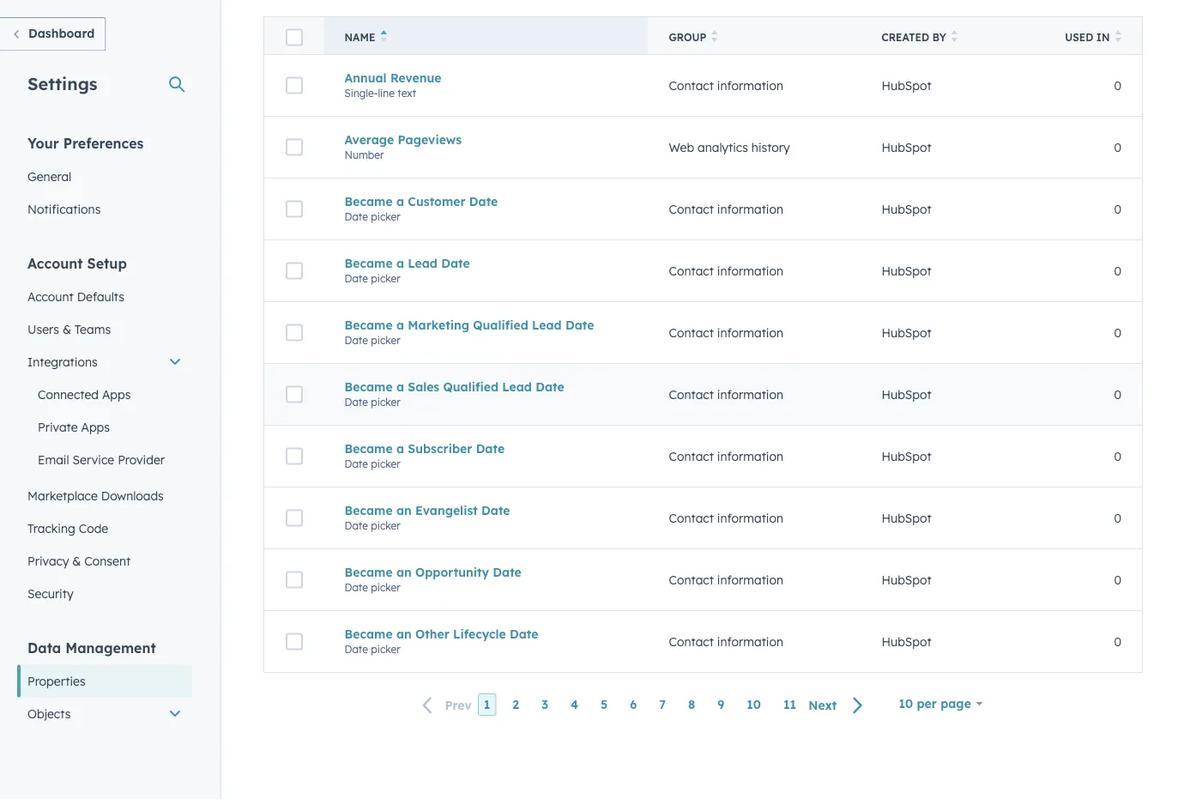 Task type: vqa. For each thing, say whether or not it's contained in the screenshot.
CALLING ICON
no



Task type: locate. For each thing, give the bounding box(es) containing it.
became for became a customer date
[[345, 194, 393, 209]]

3 picker from the top
[[371, 334, 401, 347]]

an inside became an opportunity date date picker
[[397, 565, 412, 580]]

5 0 from the top
[[1115, 325, 1122, 340]]

opportunity
[[416, 565, 490, 580]]

2 press to sort. image from the left
[[1116, 30, 1122, 42]]

1 contact information from the top
[[669, 78, 784, 93]]

9 information from the top
[[718, 634, 784, 649]]

apps down integrations button
[[102, 387, 131, 402]]

press to sort. element inside used in button
[[1116, 30, 1122, 45]]

1 became from the top
[[345, 194, 393, 209]]

became an opportunity date date picker
[[345, 565, 522, 594]]

lead for became a marketing qualified lead date
[[532, 317, 562, 333]]

used
[[1066, 31, 1094, 44]]

0 vertical spatial &
[[63, 322, 71, 337]]

contact for became a lead date
[[669, 263, 714, 278]]

1 horizontal spatial press to sort. element
[[952, 30, 958, 45]]

3 an from the top
[[397, 627, 412, 642]]

privacy & consent
[[27, 553, 131, 568]]

9 contact information from the top
[[669, 634, 784, 649]]

prev button
[[412, 694, 478, 717]]

apps for private apps
[[81, 419, 110, 434]]

3 became from the top
[[345, 317, 393, 333]]

6 button
[[625, 694, 643, 716]]

account defaults
[[27, 289, 124, 304]]

used in button
[[1040, 17, 1143, 55]]

2 hubspot from the top
[[882, 140, 932, 155]]

7 hubspot from the top
[[882, 449, 932, 464]]

press to sort. image for group
[[712, 30, 718, 42]]

6 contact from the top
[[669, 449, 714, 464]]

6 picker from the top
[[371, 519, 401, 532]]

created by
[[882, 31, 947, 44]]

a left marketing
[[397, 317, 404, 333]]

private
[[38, 419, 78, 434]]

6 became from the top
[[345, 503, 393, 518]]

1 information from the top
[[718, 78, 784, 93]]

10 right "9"
[[747, 697, 762, 712]]

0 for became a lead date
[[1115, 263, 1122, 278]]

2
[[513, 697, 520, 712]]

hubspot for became an other lifecycle date
[[882, 634, 932, 649]]

press to sort. element right in
[[1116, 30, 1122, 45]]

picker up became an opportunity date date picker
[[371, 519, 401, 532]]

1 hubspot from the top
[[882, 78, 932, 93]]

8 hubspot from the top
[[882, 511, 932, 526]]

a
[[397, 194, 404, 209], [397, 256, 404, 271], [397, 317, 404, 333], [397, 379, 404, 394], [397, 441, 404, 456]]

press to sort. element right by
[[952, 30, 958, 45]]

lead inside became a sales qualified lead date date picker
[[503, 379, 532, 394]]

8 0 from the top
[[1115, 511, 1122, 526]]

created
[[882, 31, 930, 44]]

became inside became a marketing qualified lead date date picker
[[345, 317, 393, 333]]

a inside became a lead date date picker
[[397, 256, 404, 271]]

1 vertical spatial an
[[397, 565, 412, 580]]

account
[[27, 255, 83, 272], [27, 289, 74, 304]]

a down became a customer date date picker
[[397, 256, 404, 271]]

press to sort. image inside group button
[[712, 30, 718, 42]]

6 information from the top
[[718, 449, 784, 464]]

0 horizontal spatial &
[[63, 322, 71, 337]]

1 0 from the top
[[1115, 78, 1122, 93]]

contact information for became a customer date
[[669, 202, 784, 217]]

objects button
[[17, 698, 192, 730]]

contact for became an other lifecycle date
[[669, 634, 714, 649]]

10 inside button
[[747, 697, 762, 712]]

10 left the per on the bottom right
[[899, 696, 914, 711]]

lead inside became a marketing qualified lead date date picker
[[532, 317, 562, 333]]

1 an from the top
[[397, 503, 412, 518]]

7 0 from the top
[[1115, 449, 1122, 464]]

tab panel containing annual revenue
[[250, 0, 1157, 735]]

9 0 from the top
[[1115, 573, 1122, 588]]

8 contact information from the top
[[669, 573, 784, 588]]

picker up became an evangelist date date picker
[[371, 457, 401, 470]]

an inside became an evangelist date date picker
[[397, 503, 412, 518]]

0 for became an opportunity date
[[1115, 573, 1122, 588]]

qualified for sales
[[444, 379, 499, 394]]

contact for became a customer date
[[669, 202, 714, 217]]

management
[[65, 639, 156, 656]]

2 vertical spatial lead
[[503, 379, 532, 394]]

press to sort. image
[[712, 30, 718, 42], [1116, 30, 1122, 42]]

qualified inside became a marketing qualified lead date date picker
[[473, 317, 529, 333]]

contact information for became a marketing qualified lead date
[[669, 325, 784, 340]]

became inside became a sales qualified lead date date picker
[[345, 379, 393, 394]]

became for became an opportunity date
[[345, 565, 393, 580]]

became inside became a subscriber date date picker
[[345, 441, 393, 456]]

hubspot for became a customer date
[[882, 202, 932, 217]]

5 picker from the top
[[371, 457, 401, 470]]

0 vertical spatial apps
[[102, 387, 131, 402]]

a inside became a subscriber date date picker
[[397, 441, 404, 456]]

6 contact information from the top
[[669, 449, 784, 464]]

contact for became an opportunity date
[[669, 573, 714, 588]]

qualified right marketing
[[473, 317, 529, 333]]

marketplace downloads
[[27, 488, 164, 503]]

became
[[345, 194, 393, 209], [345, 256, 393, 271], [345, 317, 393, 333], [345, 379, 393, 394], [345, 441, 393, 456], [345, 503, 393, 518], [345, 565, 393, 580], [345, 627, 393, 642]]

& right privacy
[[72, 553, 81, 568]]

8
[[689, 697, 696, 712]]

2 a from the top
[[397, 256, 404, 271]]

downloads
[[101, 488, 164, 503]]

contact information for became an opportunity date
[[669, 573, 784, 588]]

analytics
[[698, 140, 749, 155]]

press to sort. element
[[712, 30, 718, 45], [952, 30, 958, 45], [1116, 30, 1122, 45]]

a for lead
[[397, 256, 404, 271]]

became a subscriber date button
[[345, 441, 628, 456]]

7 contact from the top
[[669, 511, 714, 526]]

picker down became a customer date date picker
[[371, 272, 401, 285]]

7
[[660, 697, 666, 712]]

5 a from the top
[[397, 441, 404, 456]]

0 horizontal spatial 10
[[747, 697, 762, 712]]

press to sort. element right the group
[[712, 30, 718, 45]]

web
[[669, 140, 695, 155]]

& right the users
[[63, 322, 71, 337]]

preferences
[[63, 134, 144, 152]]

0 vertical spatial qualified
[[473, 317, 529, 333]]

a inside became a sales qualified lead date date picker
[[397, 379, 404, 394]]

qualified right sales
[[444, 379, 499, 394]]

picker inside became an evangelist date date picker
[[371, 519, 401, 532]]

0 vertical spatial lead
[[408, 256, 438, 271]]

pagination navigation
[[412, 694, 874, 717]]

apps inside connected apps 'link'
[[102, 387, 131, 402]]

7 contact information from the top
[[669, 511, 784, 526]]

0 for became a subscriber date
[[1115, 449, 1122, 464]]

hubspot for became a marketing qualified lead date
[[882, 325, 932, 340]]

a left sales
[[397, 379, 404, 394]]

became inside became a lead date date picker
[[345, 256, 393, 271]]

3 press to sort. element from the left
[[1116, 30, 1122, 45]]

9 hubspot from the top
[[882, 573, 932, 588]]

became a sales qualified lead date date picker
[[345, 379, 565, 409]]

became down became an evangelist date date picker
[[345, 565, 393, 580]]

users & teams
[[27, 322, 111, 337]]

became a lead date date picker
[[345, 256, 470, 285]]

a left 'customer'
[[397, 194, 404, 209]]

7 became from the top
[[345, 565, 393, 580]]

lead for became a sales qualified lead date
[[503, 379, 532, 394]]

7 information from the top
[[718, 511, 784, 526]]

4 information from the top
[[718, 325, 784, 340]]

0 horizontal spatial press to sort. element
[[712, 30, 718, 45]]

0 horizontal spatial lead
[[408, 256, 438, 271]]

group
[[669, 31, 707, 44]]

press to sort. element for used in
[[1116, 30, 1122, 45]]

a for sales
[[397, 379, 404, 394]]

tab panel
[[250, 0, 1157, 735]]

picker down became a lead date date picker
[[371, 334, 401, 347]]

4 0 from the top
[[1115, 263, 1122, 278]]

4 a from the top
[[397, 379, 404, 394]]

a inside became a customer date date picker
[[397, 194, 404, 209]]

hubspot for annual revenue
[[882, 78, 932, 93]]

a left subscriber
[[397, 441, 404, 456]]

contact information for became an evangelist date
[[669, 511, 784, 526]]

0 vertical spatial an
[[397, 503, 412, 518]]

settings
[[27, 73, 97, 94]]

1 horizontal spatial press to sort. image
[[1116, 30, 1122, 42]]

tracking
[[27, 521, 75, 536]]

an left opportunity
[[397, 565, 412, 580]]

picker down became an opportunity date date picker
[[371, 643, 401, 656]]

page
[[941, 696, 972, 711]]

hubspot for became an opportunity date
[[882, 573, 932, 588]]

an left evangelist
[[397, 503, 412, 518]]

press to sort. image right the group
[[712, 30, 718, 42]]

8 contact from the top
[[669, 573, 714, 588]]

tracking code
[[27, 521, 108, 536]]

picker up became an other lifecycle date date picker in the bottom of the page
[[371, 581, 401, 594]]

became for became a lead date
[[345, 256, 393, 271]]

3 0 from the top
[[1115, 202, 1122, 217]]

3 hubspot from the top
[[882, 202, 932, 217]]

8 button
[[683, 694, 702, 716]]

hubspot
[[882, 78, 932, 93], [882, 140, 932, 155], [882, 202, 932, 217], [882, 263, 932, 278], [882, 325, 932, 340], [882, 387, 932, 402], [882, 449, 932, 464], [882, 511, 932, 526], [882, 573, 932, 588], [882, 634, 932, 649]]

2 vertical spatial an
[[397, 627, 412, 642]]

a for subscriber
[[397, 441, 404, 456]]

properties
[[27, 674, 86, 689]]

a for marketing
[[397, 317, 404, 333]]

2 0 from the top
[[1115, 140, 1122, 155]]

4 button
[[565, 694, 585, 716]]

0 for became an other lifecycle date
[[1115, 634, 1122, 649]]

contact information
[[669, 78, 784, 93], [669, 202, 784, 217], [669, 263, 784, 278], [669, 325, 784, 340], [669, 387, 784, 402], [669, 449, 784, 464], [669, 511, 784, 526], [669, 573, 784, 588], [669, 634, 784, 649]]

became left other
[[345, 627, 393, 642]]

became an evangelist date date picker
[[345, 503, 511, 532]]

press to sort. image inside used in button
[[1116, 30, 1122, 42]]

1 vertical spatial apps
[[81, 419, 110, 434]]

8 became from the top
[[345, 627, 393, 642]]

information for became a lead date
[[718, 263, 784, 278]]

information for became a subscriber date
[[718, 449, 784, 464]]

1 horizontal spatial 10
[[899, 696, 914, 711]]

picker up became a subscriber date date picker
[[371, 396, 401, 409]]

became down number
[[345, 194, 393, 209]]

clone
[[745, 402, 772, 415]]

1 vertical spatial account
[[27, 289, 74, 304]]

became down became a customer date date picker
[[345, 256, 393, 271]]

4 contact information from the top
[[669, 325, 784, 340]]

6 hubspot from the top
[[882, 387, 932, 402]]

2 information from the top
[[718, 202, 784, 217]]

4 hubspot from the top
[[882, 263, 932, 278]]

10 0 from the top
[[1115, 634, 1122, 649]]

became a customer date date picker
[[345, 194, 498, 223]]

5 information from the top
[[718, 387, 784, 402]]

press to sort. element for created by
[[952, 30, 958, 45]]

apps up the service
[[81, 419, 110, 434]]

qualified inside became a sales qualified lead date date picker
[[444, 379, 499, 394]]

an left other
[[397, 627, 412, 642]]

1 press to sort. image from the left
[[712, 30, 718, 42]]

apps
[[102, 387, 131, 402], [81, 419, 110, 434]]

qualified
[[473, 317, 529, 333], [444, 379, 499, 394]]

next button
[[803, 694, 874, 717]]

average
[[345, 132, 394, 147]]

4 became from the top
[[345, 379, 393, 394]]

contact information for became a subscriber date
[[669, 449, 784, 464]]

2 contact from the top
[[669, 202, 714, 217]]

users
[[27, 322, 59, 337]]

a inside became a marketing qualified lead date date picker
[[397, 317, 404, 333]]

2 horizontal spatial press to sort. element
[[1116, 30, 1122, 45]]

10 inside popup button
[[899, 696, 914, 711]]

1 account from the top
[[27, 255, 83, 272]]

4 picker from the top
[[371, 396, 401, 409]]

10 hubspot from the top
[[882, 634, 932, 649]]

1 press to sort. element from the left
[[712, 30, 718, 45]]

1 vertical spatial qualified
[[444, 379, 499, 394]]

became inside became a customer date date picker
[[345, 194, 393, 209]]

5 became from the top
[[345, 441, 393, 456]]

10 for 10 per page
[[899, 696, 914, 711]]

1 picker from the top
[[371, 210, 401, 223]]

4 contact from the top
[[669, 325, 714, 340]]

0 for annual revenue
[[1115, 78, 1122, 93]]

0 for became a customer date
[[1115, 202, 1122, 217]]

became a subscriber date date picker
[[345, 441, 505, 470]]

general
[[27, 169, 71, 184]]

account up account defaults
[[27, 255, 83, 272]]

2 became from the top
[[345, 256, 393, 271]]

1 horizontal spatial &
[[72, 553, 81, 568]]

3 contact from the top
[[669, 263, 714, 278]]

an inside became an other lifecycle date date picker
[[397, 627, 412, 642]]

an
[[397, 503, 412, 518], [397, 565, 412, 580], [397, 627, 412, 642]]

dashboard link
[[0, 17, 106, 51]]

7 picker from the top
[[371, 581, 401, 594]]

account for account setup
[[27, 255, 83, 272]]

sales
[[408, 379, 440, 394]]

connected apps
[[38, 387, 131, 402]]

became left subscriber
[[345, 441, 393, 456]]

2 press to sort. element from the left
[[952, 30, 958, 45]]

average pageviews button
[[345, 132, 628, 147]]

1 contact from the top
[[669, 78, 714, 93]]

3 a from the top
[[397, 317, 404, 333]]

press to sort. image right in
[[1116, 30, 1122, 42]]

1 horizontal spatial lead
[[503, 379, 532, 394]]

picker inside became a subscriber date date picker
[[371, 457, 401, 470]]

&
[[63, 322, 71, 337], [72, 553, 81, 568]]

became inside became an evangelist date date picker
[[345, 503, 393, 518]]

became down became a lead date date picker
[[345, 317, 393, 333]]

an for opportunity
[[397, 565, 412, 580]]

contact
[[669, 78, 714, 93], [669, 202, 714, 217], [669, 263, 714, 278], [669, 325, 714, 340], [669, 387, 714, 402], [669, 449, 714, 464], [669, 511, 714, 526], [669, 573, 714, 588], [669, 634, 714, 649]]

0 horizontal spatial press to sort. image
[[712, 30, 718, 42]]

became inside became an other lifecycle date date picker
[[345, 627, 393, 642]]

9 contact from the top
[[669, 634, 714, 649]]

information
[[718, 78, 784, 93], [718, 202, 784, 217], [718, 263, 784, 278], [718, 325, 784, 340], [718, 387, 784, 402], [718, 449, 784, 464], [718, 511, 784, 526], [718, 573, 784, 588], [718, 634, 784, 649]]

became left evangelist
[[345, 503, 393, 518]]

hubspot for became a lead date
[[882, 263, 932, 278]]

your preferences element
[[17, 134, 192, 225]]

annual revenue single-line text
[[345, 70, 442, 99]]

apps inside private apps link
[[81, 419, 110, 434]]

name button
[[324, 17, 649, 55]]

1 vertical spatial &
[[72, 553, 81, 568]]

created by button
[[862, 17, 1040, 55]]

users & teams link
[[17, 313, 192, 346]]

3 information from the top
[[718, 263, 784, 278]]

0
[[1115, 78, 1122, 93], [1115, 140, 1122, 155], [1115, 202, 1122, 217], [1115, 263, 1122, 278], [1115, 325, 1122, 340], [1115, 387, 1122, 402], [1115, 449, 1122, 464], [1115, 511, 1122, 526], [1115, 573, 1122, 588], [1115, 634, 1122, 649]]

4
[[571, 697, 579, 712]]

press to sort. element inside group button
[[712, 30, 718, 45]]

8 picker from the top
[[371, 643, 401, 656]]

0 vertical spatial account
[[27, 255, 83, 272]]

connected apps link
[[17, 378, 192, 411]]

1 vertical spatial lead
[[532, 317, 562, 333]]

2 account from the top
[[27, 289, 74, 304]]

by
[[933, 31, 947, 44]]

10 button
[[741, 694, 768, 716]]

1 a from the top
[[397, 194, 404, 209]]

0 for became an evangelist date
[[1115, 511, 1122, 526]]

press to sort. element inside created by button
[[952, 30, 958, 45]]

2 horizontal spatial lead
[[532, 317, 562, 333]]

account up the users
[[27, 289, 74, 304]]

contact information for annual revenue
[[669, 78, 784, 93]]

became inside became an opportunity date date picker
[[345, 565, 393, 580]]

11
[[784, 697, 797, 712]]

5 hubspot from the top
[[882, 325, 932, 340]]

account setup
[[27, 255, 127, 272]]

became an opportunity date button
[[345, 565, 628, 580]]

8 information from the top
[[718, 573, 784, 588]]

2 an from the top
[[397, 565, 412, 580]]

picker up became a lead date date picker
[[371, 210, 401, 223]]

per
[[917, 696, 938, 711]]

2 contact information from the top
[[669, 202, 784, 217]]

became a customer date button
[[345, 194, 628, 209]]

3 contact information from the top
[[669, 263, 784, 278]]

became left sales
[[345, 379, 393, 394]]

privacy & consent link
[[17, 545, 192, 577]]

2 picker from the top
[[371, 272, 401, 285]]



Task type: describe. For each thing, give the bounding box(es) containing it.
marketplace downloads link
[[17, 480, 192, 512]]

qualified for marketing
[[473, 317, 529, 333]]

email service provider
[[38, 452, 165, 467]]

average pageviews number
[[345, 132, 462, 161]]

0 for became a marketing qualified lead date
[[1115, 325, 1122, 340]]

integrations button
[[17, 346, 192, 378]]

data management
[[27, 639, 156, 656]]

code
[[79, 521, 108, 536]]

information for annual revenue
[[718, 78, 784, 93]]

contact for annual revenue
[[669, 78, 714, 93]]

10 per page button
[[888, 687, 995, 721]]

notifications
[[27, 201, 101, 216]]

number
[[345, 148, 384, 161]]

press to sort. image
[[952, 30, 958, 42]]

press to sort. image for used in
[[1116, 30, 1122, 42]]

5 contact information from the top
[[669, 387, 784, 402]]

picker inside became a customer date date picker
[[371, 210, 401, 223]]

prev
[[445, 698, 472, 713]]

ascending sort. press to sort descending. image
[[381, 30, 387, 42]]

became a sales qualified lead date button
[[345, 379, 628, 394]]

tracking code link
[[17, 512, 192, 545]]

became for became a sales qualified lead date
[[345, 379, 393, 394]]

7 button
[[654, 694, 672, 716]]

picker inside became an other lifecycle date date picker
[[371, 643, 401, 656]]

other
[[416, 627, 450, 642]]

your
[[27, 134, 59, 152]]

contact for became an evangelist date
[[669, 511, 714, 526]]

contact information for became an other lifecycle date
[[669, 634, 784, 649]]

information for became an evangelist date
[[718, 511, 784, 526]]

history
[[752, 140, 791, 155]]

private apps link
[[17, 411, 192, 444]]

your preferences
[[27, 134, 144, 152]]

text
[[398, 87, 417, 99]]

5 button
[[595, 694, 614, 716]]

picker inside became an opportunity date date picker
[[371, 581, 401, 594]]

1 button
[[478, 694, 497, 716]]

security
[[27, 586, 74, 601]]

9 button
[[712, 694, 731, 716]]

5
[[601, 697, 608, 712]]

became for became a marketing qualified lead date
[[345, 317, 393, 333]]

clone button
[[730, 395, 787, 422]]

became for became a subscriber date
[[345, 441, 393, 456]]

5 contact from the top
[[669, 387, 714, 402]]

consent
[[84, 553, 131, 568]]

annual revenue button
[[345, 70, 628, 85]]

name
[[345, 31, 376, 44]]

became a lead date button
[[345, 256, 628, 271]]

6 0 from the top
[[1115, 387, 1122, 402]]

connected
[[38, 387, 99, 402]]

security link
[[17, 577, 192, 610]]

subscriber
[[408, 441, 473, 456]]

& for users
[[63, 322, 71, 337]]

became for became an other lifecycle date
[[345, 627, 393, 642]]

picker inside became a sales qualified lead date date picker
[[371, 396, 401, 409]]

account setup element
[[17, 254, 192, 610]]

3 button
[[536, 694, 555, 716]]

6
[[631, 697, 637, 712]]

1
[[484, 697, 491, 712]]

apps for connected apps
[[102, 387, 131, 402]]

10 for 10
[[747, 697, 762, 712]]

a for customer
[[397, 194, 404, 209]]

annual
[[345, 70, 387, 85]]

contact for became a marketing qualified lead date
[[669, 325, 714, 340]]

0 for average pageviews
[[1115, 140, 1122, 155]]

next
[[809, 698, 838, 713]]

picker inside became a marketing qualified lead date date picker
[[371, 334, 401, 347]]

used in
[[1066, 31, 1111, 44]]

became for became an evangelist date
[[345, 503, 393, 518]]

contact for became a subscriber date
[[669, 449, 714, 464]]

marketing
[[408, 317, 470, 333]]

ascending sort. press to sort descending. element
[[381, 30, 387, 45]]

press to sort. element for group
[[712, 30, 718, 45]]

line
[[378, 87, 395, 99]]

information for became a marketing qualified lead date
[[718, 325, 784, 340]]

9
[[718, 697, 725, 712]]

properties link
[[17, 665, 192, 698]]

information for became an opportunity date
[[718, 573, 784, 588]]

hubspot for became an evangelist date
[[882, 511, 932, 526]]

private apps
[[38, 419, 110, 434]]

3
[[542, 697, 549, 712]]

became a marketing qualified lead date date picker
[[345, 317, 595, 347]]

notifications link
[[17, 193, 192, 225]]

became an other lifecycle date button
[[345, 627, 628, 642]]

teams
[[75, 322, 111, 337]]

hubspot for became a subscriber date
[[882, 449, 932, 464]]

information for became an other lifecycle date
[[718, 634, 784, 649]]

became a marketing qualified lead date button
[[345, 317, 628, 333]]

an for evangelist
[[397, 503, 412, 518]]

in
[[1097, 31, 1111, 44]]

picker inside became a lead date date picker
[[371, 272, 401, 285]]

data management element
[[17, 638, 192, 799]]

email
[[38, 452, 69, 467]]

information for became a customer date
[[718, 202, 784, 217]]

pageviews
[[398, 132, 462, 147]]

single-
[[345, 87, 378, 99]]

contact information for became a lead date
[[669, 263, 784, 278]]

privacy
[[27, 553, 69, 568]]

edit button
[[675, 395, 724, 422]]

evangelist
[[416, 503, 478, 518]]

data
[[27, 639, 61, 656]]

setup
[[87, 255, 127, 272]]

& for privacy
[[72, 553, 81, 568]]

became an other lifecycle date date picker
[[345, 627, 539, 656]]

an for other
[[397, 627, 412, 642]]

customer
[[408, 194, 466, 209]]

hubspot for average pageviews
[[882, 140, 932, 155]]

11 button
[[778, 694, 803, 716]]

10 per page
[[899, 696, 972, 711]]

account for account defaults
[[27, 289, 74, 304]]

service
[[73, 452, 114, 467]]

integrations
[[27, 354, 98, 369]]

lead inside became a lead date date picker
[[408, 256, 438, 271]]

lifecycle
[[453, 627, 506, 642]]

general link
[[17, 160, 192, 193]]

edit
[[690, 402, 709, 415]]

group button
[[649, 17, 862, 55]]



